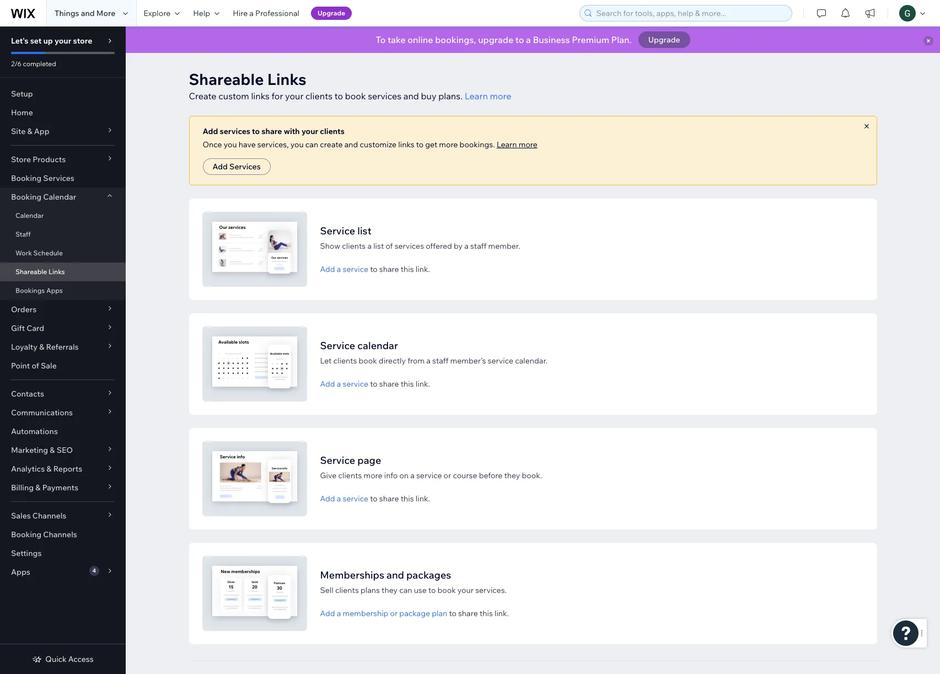 Task type: locate. For each thing, give the bounding box(es) containing it.
staff inside service calendar let clients book directly from a staff member's service calendar.
[[433, 356, 449, 366]]

to inside the shareable links create custom links for your clients to book services and buy plans. learn more
[[335, 91, 343, 102]]

1 horizontal spatial upgrade
[[649, 35, 681, 45]]

and right create on the top of the page
[[345, 140, 358, 150]]

premium
[[572, 34, 610, 45]]

book inside memberships and packages sell clients plans they can use to book your services.
[[438, 586, 456, 595]]

clients right for
[[306, 91, 333, 102]]

apps
[[46, 286, 63, 295], [11, 567, 30, 577]]

add a service button
[[320, 264, 369, 274], [320, 379, 369, 389], [320, 494, 369, 504]]

1 horizontal spatial or
[[444, 471, 452, 481]]

have
[[239, 140, 256, 150]]

0 vertical spatial service
[[320, 225, 356, 237]]

clients inside service calendar let clients book directly from a staff member's service calendar.
[[334, 356, 357, 366]]

quick
[[45, 654, 67, 664]]

booking calendar
[[11, 192, 76, 202]]

to inside alert
[[516, 34, 524, 45]]

2 vertical spatial booking
[[11, 530, 41, 540]]

2 add a service button from the top
[[320, 379, 369, 389]]

work schedule
[[15, 249, 63, 257]]

they right "plans"
[[382, 586, 398, 595]]

point
[[11, 361, 30, 371]]

0 vertical spatial upgrade
[[318, 9, 346, 17]]

channels down the sales channels popup button in the bottom of the page
[[43, 530, 77, 540]]

marketing & seo button
[[0, 441, 126, 460]]

1 horizontal spatial you
[[291, 140, 304, 150]]

completed
[[23, 60, 56, 68]]

1 horizontal spatial learn
[[497, 140, 517, 150]]

they inside service page give clients more info on a service or course before they book.
[[505, 471, 521, 481]]

clients inside memberships and packages sell clients plans they can use to book your services.
[[335, 586, 359, 595]]

1 vertical spatial booking
[[11, 192, 41, 202]]

1 horizontal spatial links
[[399, 140, 415, 150]]

0 vertical spatial links
[[251, 91, 270, 102]]

clients up create on the top of the page
[[320, 126, 345, 136]]

or inside service page give clients more info on a service or course before they book.
[[444, 471, 452, 481]]

shareable up bookings
[[15, 268, 47, 276]]

0 horizontal spatial links
[[49, 268, 65, 276]]

booking for booking calendar
[[11, 192, 41, 202]]

1 add a service to share this link. from the top
[[320, 264, 430, 274]]

or
[[444, 471, 452, 481], [390, 609, 398, 619]]

& for marketing
[[50, 445, 55, 455]]

a inside service page give clients more info on a service or course before they book.
[[411, 471, 415, 481]]

booking inside booking calendar popup button
[[11, 192, 41, 202]]

a inside service calendar let clients book directly from a staff member's service calendar.
[[427, 356, 431, 366]]

0 vertical spatial calendar
[[43, 192, 76, 202]]

0 vertical spatial add a service button
[[320, 264, 369, 274]]

booking for booking services
[[11, 173, 41, 183]]

this down the service list show clients a list of services offered by a staff member.
[[401, 264, 414, 274]]

link. down from
[[416, 379, 430, 389]]

bookings apps link
[[0, 281, 126, 300]]

more right get on the top left of page
[[439, 140, 458, 150]]

0 vertical spatial services
[[368, 91, 402, 102]]

service inside the service list show clients a list of services offered by a staff member.
[[320, 225, 356, 237]]

booking inside booking services link
[[11, 173, 41, 183]]

services down have
[[230, 162, 261, 172]]

add a service button down let
[[320, 379, 369, 389]]

add services button
[[203, 158, 271, 175]]

0 vertical spatial they
[[505, 471, 521, 481]]

learn inside add services to share with your clients once you have services, you can create and customize links to get more bookings. learn more
[[497, 140, 517, 150]]

this for service page
[[401, 494, 414, 504]]

bookings
[[15, 286, 45, 295]]

& right the site
[[27, 126, 32, 136]]

and left 'buy'
[[404, 91, 419, 102]]

more inside the shareable links create custom links for your clients to book services and buy plans. learn more
[[490, 91, 512, 102]]

3 add a service to share this link. from the top
[[320, 494, 430, 504]]

0 vertical spatial services
[[230, 162, 261, 172]]

services inside sidebar element
[[43, 173, 74, 183]]

plans.
[[439, 91, 463, 102]]

to take online bookings, upgrade to a business premium plan. alert
[[126, 26, 941, 53]]

links left for
[[251, 91, 270, 102]]

3 service from the top
[[320, 454, 356, 467]]

this for service calendar
[[401, 379, 414, 389]]

1 booking from the top
[[11, 173, 41, 183]]

clients inside add services to share with your clients once you have services, you can create and customize links to get more bookings. learn more
[[320, 126, 345, 136]]

add a service button down show
[[320, 264, 369, 274]]

upgrade inside to take online bookings, upgrade to a business premium plan. alert
[[649, 35, 681, 45]]

this
[[401, 264, 414, 274], [401, 379, 414, 389], [401, 494, 414, 504], [480, 609, 493, 619]]

this down from
[[401, 379, 414, 389]]

sidebar element
[[0, 26, 126, 674]]

0 vertical spatial channels
[[32, 511, 66, 521]]

and left more
[[81, 8, 95, 18]]

add
[[203, 126, 218, 136], [213, 162, 228, 172], [320, 264, 335, 274], [320, 379, 335, 389], [320, 494, 335, 504], [320, 609, 335, 619]]

0 vertical spatial booking
[[11, 173, 41, 183]]

calendar link
[[0, 206, 126, 225]]

your inside the shareable links create custom links for your clients to book services and buy plans. learn more
[[285, 91, 304, 102]]

booking down booking services
[[11, 192, 41, 202]]

upgrade down search for tools, apps, help & more... field
[[649, 35, 681, 45]]

0 horizontal spatial or
[[390, 609, 398, 619]]

service page give clients more info on a service or course before they book.
[[320, 454, 543, 481]]

online
[[408, 34, 433, 45]]

1 vertical spatial staff
[[433, 356, 449, 366]]

shareable up custom at left
[[189, 70, 264, 89]]

1 vertical spatial learn more link
[[497, 140, 538, 150]]

1 add a service button from the top
[[320, 264, 369, 274]]

1 vertical spatial can
[[400, 586, 412, 595]]

& left seo
[[50, 445, 55, 455]]

2 vertical spatial add a service to share this link.
[[320, 494, 430, 504]]

add a service to share this link. for calendar
[[320, 379, 430, 389]]

1 vertical spatial learn
[[497, 140, 517, 150]]

your inside memberships and packages sell clients plans they can use to book your services.
[[458, 586, 474, 595]]

staff right from
[[433, 356, 449, 366]]

automations link
[[0, 422, 126, 441]]

service for service calendar
[[320, 339, 356, 352]]

billing
[[11, 483, 34, 493]]

services
[[368, 91, 402, 102], [220, 126, 251, 136], [395, 241, 424, 251]]

memberships and packages sell clients plans they can use to book your services.
[[320, 569, 507, 595]]

hire a professional
[[233, 8, 300, 18]]

links for shareable links create custom links for your clients to book services and buy plans. learn more
[[268, 70, 307, 89]]

2 vertical spatial services
[[395, 241, 424, 251]]

your
[[55, 36, 71, 46], [285, 91, 304, 102], [302, 126, 319, 136], [458, 586, 474, 595]]

1 horizontal spatial list
[[374, 241, 384, 251]]

add down 'once'
[[213, 162, 228, 172]]

add a service to share this link. down directly
[[320, 379, 430, 389]]

book inside service calendar let clients book directly from a staff member's service calendar.
[[359, 356, 377, 366]]

1 vertical spatial services
[[43, 173, 74, 183]]

1 vertical spatial service
[[320, 339, 356, 352]]

setup
[[11, 89, 33, 99]]

can left create on the top of the page
[[306, 140, 319, 150]]

2 vertical spatial add a service button
[[320, 494, 369, 504]]

2 vertical spatial book
[[438, 586, 456, 595]]

book up add services to share with your clients once you have services, you can create and customize links to get more bookings. learn more
[[345, 91, 366, 102]]

1 horizontal spatial apps
[[46, 286, 63, 295]]

learn more link for create custom links for your clients to book services and buy plans.
[[465, 89, 512, 103]]

staff right the by
[[471, 241, 487, 251]]

your left services.
[[458, 586, 474, 595]]

your right "up"
[[55, 36, 71, 46]]

1 vertical spatial book
[[359, 356, 377, 366]]

service up the give
[[320, 454, 356, 467]]

& right billing
[[35, 483, 41, 493]]

1 horizontal spatial staff
[[471, 241, 487, 251]]

shareable inside sidebar element
[[15, 268, 47, 276]]

1 vertical spatial apps
[[11, 567, 30, 577]]

0 vertical spatial upgrade button
[[311, 7, 352, 20]]

channels up booking channels at the bottom left
[[32, 511, 66, 521]]

share down the service list show clients a list of services offered by a staff member.
[[380, 264, 399, 274]]

loyalty & referrals
[[11, 342, 79, 352]]

clients right the give
[[339, 471, 362, 481]]

services up booking calendar popup button
[[43, 173, 74, 183]]

share
[[262, 126, 282, 136], [380, 264, 399, 274], [380, 379, 399, 389], [380, 494, 399, 504], [459, 609, 478, 619]]

0 vertical spatial book
[[345, 91, 366, 102]]

0 horizontal spatial of
[[32, 361, 39, 371]]

1 vertical spatial links
[[399, 140, 415, 150]]

store
[[11, 155, 31, 164]]

2 vertical spatial service
[[320, 454, 356, 467]]

links inside the shareable links create custom links for your clients to book services and buy plans. learn more
[[268, 70, 307, 89]]

1 horizontal spatial can
[[400, 586, 412, 595]]

schedule
[[33, 249, 63, 257]]

booking services
[[11, 173, 74, 183]]

staff
[[471, 241, 487, 251], [433, 356, 449, 366]]

& for site
[[27, 126, 32, 136]]

memberships
[[320, 569, 385, 582]]

share down directly
[[380, 379, 399, 389]]

link. down offered
[[416, 264, 430, 274]]

2 service from the top
[[320, 339, 356, 352]]

channels inside popup button
[[32, 511, 66, 521]]

0 horizontal spatial apps
[[11, 567, 30, 577]]

plan.
[[612, 34, 632, 45]]

share up services,
[[262, 126, 282, 136]]

service up let
[[320, 339, 356, 352]]

links down work schedule link
[[49, 268, 65, 276]]

of left offered
[[386, 241, 393, 251]]

learn
[[465, 91, 488, 102], [497, 140, 517, 150]]

and left packages
[[387, 569, 404, 582]]

services left 'buy'
[[368, 91, 402, 102]]

1 vertical spatial shareable
[[15, 268, 47, 276]]

they left book. at the right bottom
[[505, 471, 521, 481]]

to inside memberships and packages sell clients plans they can use to book your services.
[[429, 586, 436, 595]]

add a service to share this link. for page
[[320, 494, 430, 504]]

work
[[15, 249, 32, 257]]

0 vertical spatial of
[[386, 241, 393, 251]]

book down calendar
[[359, 356, 377, 366]]

apps down shareable links link
[[46, 286, 63, 295]]

book down packages
[[438, 586, 456, 595]]

plans
[[361, 586, 380, 595]]

let
[[320, 356, 332, 366]]

0 horizontal spatial learn
[[465, 91, 488, 102]]

service inside service page give clients more info on a service or course before they book.
[[320, 454, 356, 467]]

service for service list
[[320, 225, 356, 237]]

1 horizontal spatial they
[[505, 471, 521, 481]]

reports
[[53, 464, 82, 474]]

of left sale
[[32, 361, 39, 371]]

learn right the bookings.
[[497, 140, 517, 150]]

add down the give
[[320, 494, 335, 504]]

1 vertical spatial upgrade button
[[639, 31, 691, 48]]

or left the course
[[444, 471, 452, 481]]

0 vertical spatial staff
[[471, 241, 487, 251]]

you
[[224, 140, 237, 150], [291, 140, 304, 150]]

analytics & reports button
[[0, 460, 126, 478]]

1 vertical spatial channels
[[43, 530, 77, 540]]

add up 'once'
[[203, 126, 218, 136]]

& right loyalty
[[39, 342, 44, 352]]

1 vertical spatial links
[[49, 268, 65, 276]]

1 vertical spatial they
[[382, 586, 398, 595]]

add for service calendar
[[320, 379, 335, 389]]

2/6 completed
[[11, 60, 56, 68]]

learn more link right the bookings.
[[497, 140, 538, 150]]

services left offered
[[395, 241, 424, 251]]

service
[[320, 225, 356, 237], [320, 339, 356, 352], [320, 454, 356, 467]]

shareable for shareable links
[[15, 268, 47, 276]]

service for service page
[[320, 454, 356, 467]]

links left get on the top left of page
[[399, 140, 415, 150]]

0 vertical spatial list
[[358, 225, 372, 237]]

0 horizontal spatial they
[[382, 586, 398, 595]]

1 vertical spatial add a service button
[[320, 379, 369, 389]]

calendar
[[358, 339, 398, 352]]

booking inside booking channels link
[[11, 530, 41, 540]]

0 horizontal spatial services
[[43, 173, 74, 183]]

service inside service calendar let clients book directly from a staff member's service calendar.
[[320, 339, 356, 352]]

share right plan
[[459, 609, 478, 619]]

learn inside the shareable links create custom links for your clients to book services and buy plans. learn more
[[465, 91, 488, 102]]

clients right show
[[342, 241, 366, 251]]

a
[[250, 8, 254, 18], [526, 34, 531, 45], [368, 241, 372, 251], [465, 241, 469, 251], [337, 264, 341, 274], [427, 356, 431, 366], [337, 379, 341, 389], [411, 471, 415, 481], [337, 494, 341, 504], [337, 609, 341, 619]]

your right with at top
[[302, 126, 319, 136]]

& for billing
[[35, 483, 41, 493]]

calendar up "calendar" link
[[43, 192, 76, 202]]

0 vertical spatial or
[[444, 471, 452, 481]]

booking calendar button
[[0, 188, 126, 206]]

3 add a service button from the top
[[320, 494, 369, 504]]

upgrade button down search for tools, apps, help & more... field
[[639, 31, 691, 48]]

1 vertical spatial services
[[220, 126, 251, 136]]

before
[[479, 471, 503, 481]]

or left package
[[390, 609, 398, 619]]

home link
[[0, 103, 126, 122]]

list
[[358, 225, 372, 237], [374, 241, 384, 251]]

link. down service page give clients more info on a service or course before they book. on the bottom of the page
[[416, 494, 430, 504]]

plan
[[432, 609, 448, 619]]

1 service from the top
[[320, 225, 356, 237]]

clients right let
[[334, 356, 357, 366]]

1 horizontal spatial of
[[386, 241, 393, 251]]

payments
[[42, 483, 78, 493]]

shareable inside the shareable links create custom links for your clients to book services and buy plans. learn more
[[189, 70, 264, 89]]

share for service calendar
[[380, 379, 399, 389]]

0 vertical spatial learn
[[465, 91, 488, 102]]

channels for sales channels
[[32, 511, 66, 521]]

service up show
[[320, 225, 356, 237]]

& inside 'dropdown button'
[[39, 342, 44, 352]]

2 booking from the top
[[11, 192, 41, 202]]

0 vertical spatial shareable
[[189, 70, 264, 89]]

0 vertical spatial links
[[268, 70, 307, 89]]

site & app button
[[0, 122, 126, 141]]

directly
[[379, 356, 406, 366]]

1 horizontal spatial shareable
[[189, 70, 264, 89]]

0 vertical spatial can
[[306, 140, 319, 150]]

services up have
[[220, 126, 251, 136]]

upgrade for upgrade button inside alert
[[649, 35, 681, 45]]

this down "on"
[[401, 494, 414, 504]]

add inside add services to share with your clients once you have services, you can create and customize links to get more bookings. learn more
[[203, 126, 218, 136]]

can left 'use'
[[400, 586, 412, 595]]

add a service button for page
[[320, 494, 369, 504]]

links up for
[[268, 70, 307, 89]]

0 horizontal spatial shareable
[[15, 268, 47, 276]]

link.
[[416, 264, 430, 274], [416, 379, 430, 389], [416, 494, 430, 504], [495, 609, 509, 619]]

clients down memberships
[[335, 586, 359, 595]]

apps down settings
[[11, 567, 30, 577]]

more right plans.
[[490, 91, 512, 102]]

site
[[11, 126, 26, 136]]

professional
[[256, 8, 300, 18]]

things and more
[[55, 8, 116, 18]]

2 add a service to share this link. from the top
[[320, 379, 430, 389]]

more down page
[[364, 471, 383, 481]]

bookings.
[[460, 140, 495, 150]]

booking up settings
[[11, 530, 41, 540]]

info
[[384, 471, 398, 481]]

a inside to take online bookings, upgrade to a business premium plan. alert
[[526, 34, 531, 45]]

your right for
[[285, 91, 304, 102]]

calendar up staff
[[15, 211, 44, 220]]

app
[[34, 126, 49, 136]]

upgrade for leftmost upgrade button
[[318, 9, 346, 17]]

clients inside service page give clients more info on a service or course before they book.
[[339, 471, 362, 481]]

booking down the store
[[11, 173, 41, 183]]

learn more link right plans.
[[465, 89, 512, 103]]

0 horizontal spatial upgrade
[[318, 9, 346, 17]]

3 booking from the top
[[11, 530, 41, 540]]

add a service button down the give
[[320, 494, 369, 504]]

by
[[454, 241, 463, 251]]

links inside sidebar element
[[49, 268, 65, 276]]

share inside add services to share with your clients once you have services, you can create and customize links to get more bookings. learn more
[[262, 126, 282, 136]]

1 vertical spatial or
[[390, 609, 398, 619]]

& left reports
[[47, 464, 52, 474]]

0 vertical spatial apps
[[46, 286, 63, 295]]

1 horizontal spatial upgrade button
[[639, 31, 691, 48]]

1 vertical spatial of
[[32, 361, 39, 371]]

0 horizontal spatial you
[[224, 140, 237, 150]]

upgrade button right the professional
[[311, 7, 352, 20]]

billing & payments button
[[0, 478, 126, 497]]

0 vertical spatial add a service to share this link.
[[320, 264, 430, 274]]

service for page
[[343, 494, 369, 504]]

add a service to share this link. down info
[[320, 494, 430, 504]]

add down show
[[320, 264, 335, 274]]

work schedule link
[[0, 244, 126, 263]]

1 vertical spatial upgrade
[[649, 35, 681, 45]]

access
[[68, 654, 94, 664]]

0 horizontal spatial links
[[251, 91, 270, 102]]

orders button
[[0, 300, 126, 319]]

add down sell
[[320, 609, 335, 619]]

sales channels
[[11, 511, 66, 521]]

0 vertical spatial learn more link
[[465, 89, 512, 103]]

0 horizontal spatial can
[[306, 140, 319, 150]]

upgrade right the professional
[[318, 9, 346, 17]]

create
[[189, 91, 217, 102]]

you down with at top
[[291, 140, 304, 150]]

add a service to share this link. down show
[[320, 264, 430, 274]]

1 vertical spatial add a service to share this link.
[[320, 379, 430, 389]]

add inside button
[[213, 162, 228, 172]]

course
[[453, 471, 478, 481]]

link. for service page
[[416, 494, 430, 504]]

add down let
[[320, 379, 335, 389]]

1 horizontal spatial services
[[230, 162, 261, 172]]

learn right plans.
[[465, 91, 488, 102]]

upgrade
[[479, 34, 514, 45]]

and inside add services to share with your clients once you have services, you can create and customize links to get more bookings. learn more
[[345, 140, 358, 150]]

contacts button
[[0, 385, 126, 403]]

share down info
[[380, 494, 399, 504]]

sell
[[320, 586, 334, 595]]

0 horizontal spatial staff
[[433, 356, 449, 366]]

services inside button
[[230, 162, 261, 172]]

1 horizontal spatial links
[[268, 70, 307, 89]]

of inside point of sale link
[[32, 361, 39, 371]]

member.
[[489, 241, 521, 251]]

card
[[27, 323, 44, 333]]

you left have
[[224, 140, 237, 150]]



Task type: vqa. For each thing, say whether or not it's contained in the screenshot.
Comments link
no



Task type: describe. For each thing, give the bounding box(es) containing it.
from
[[408, 356, 425, 366]]

2 you from the left
[[291, 140, 304, 150]]

bookings apps
[[15, 286, 63, 295]]

share for service list
[[380, 264, 399, 274]]

link. for service calendar
[[416, 379, 430, 389]]

on
[[400, 471, 409, 481]]

book.
[[522, 471, 543, 481]]

billing & payments
[[11, 483, 78, 493]]

they inside memberships and packages sell clients plans they can use to book your services.
[[382, 586, 398, 595]]

your inside sidebar element
[[55, 36, 71, 46]]

services.
[[476, 586, 507, 595]]

sale
[[41, 361, 57, 371]]

shareable links
[[15, 268, 65, 276]]

communications
[[11, 408, 73, 418]]

show
[[320, 241, 341, 251]]

store products button
[[0, 150, 126, 169]]

& for analytics
[[47, 464, 52, 474]]

quick access button
[[32, 654, 94, 664]]

business
[[533, 34, 570, 45]]

gift card
[[11, 323, 44, 333]]

service inside service calendar let clients book directly from a staff member's service calendar.
[[488, 356, 514, 366]]

setup link
[[0, 84, 126, 103]]

seo
[[57, 445, 73, 455]]

services inside the shareable links create custom links for your clients to book services and buy plans. learn more
[[368, 91, 402, 102]]

0 horizontal spatial list
[[358, 225, 372, 237]]

use
[[414, 586, 427, 595]]

links for shareable links
[[49, 268, 65, 276]]

add a membership or package plan to share this link.
[[320, 609, 509, 619]]

service list show clients a list of services offered by a staff member.
[[320, 225, 521, 251]]

add a service to share this link. for list
[[320, 264, 430, 274]]

offered
[[426, 241, 452, 251]]

add a service button for list
[[320, 264, 369, 274]]

settings link
[[0, 544, 126, 563]]

create
[[320, 140, 343, 150]]

service for list
[[343, 264, 369, 274]]

add for memberships and packages
[[320, 609, 335, 619]]

channels for booking channels
[[43, 530, 77, 540]]

bookings,
[[435, 34, 477, 45]]

orders
[[11, 305, 37, 315]]

links inside the shareable links create custom links for your clients to book services and buy plans. learn more
[[251, 91, 270, 102]]

store
[[73, 36, 92, 46]]

shareable for shareable links create custom links for your clients to book services and buy plans. learn more
[[189, 70, 264, 89]]

marketing & seo
[[11, 445, 73, 455]]

help
[[193, 8, 210, 18]]

service for calendar
[[343, 379, 369, 389]]

things
[[55, 8, 79, 18]]

more inside service page give clients more info on a service or course before they book.
[[364, 471, 383, 481]]

automations
[[11, 427, 58, 437]]

booking channels
[[11, 530, 77, 540]]

gift
[[11, 323, 25, 333]]

service inside service page give clients more info on a service or course before they book.
[[417, 471, 442, 481]]

and inside the shareable links create custom links for your clients to book services and buy plans. learn more
[[404, 91, 419, 102]]

up
[[43, 36, 53, 46]]

help button
[[187, 0, 226, 26]]

links inside add services to share with your clients once you have services, you can create and customize links to get more bookings. learn more
[[399, 140, 415, 150]]

package
[[400, 609, 430, 619]]

staff inside the service list show clients a list of services offered by a staff member.
[[471, 241, 487, 251]]

member's
[[451, 356, 486, 366]]

1 vertical spatial list
[[374, 241, 384, 251]]

calendar.
[[515, 356, 548, 366]]

upgrade button inside alert
[[639, 31, 691, 48]]

this down services.
[[480, 609, 493, 619]]

analytics
[[11, 464, 45, 474]]

0 horizontal spatial upgrade button
[[311, 7, 352, 20]]

communications button
[[0, 403, 126, 422]]

customize
[[360, 140, 397, 150]]

4
[[92, 567, 96, 574]]

more right the bookings.
[[519, 140, 538, 150]]

& for loyalty
[[39, 342, 44, 352]]

products
[[33, 155, 66, 164]]

shareable links create custom links for your clients to book services and buy plans. learn more
[[189, 70, 512, 102]]

get
[[426, 140, 438, 150]]

booking for booking channels
[[11, 530, 41, 540]]

give
[[320, 471, 337, 481]]

add a service button for calendar
[[320, 379, 369, 389]]

site & app
[[11, 126, 49, 136]]

page
[[358, 454, 382, 467]]

sales
[[11, 511, 31, 521]]

staff link
[[0, 225, 126, 244]]

membership
[[343, 609, 389, 619]]

share for service page
[[380, 494, 399, 504]]

of inside the service list show clients a list of services offered by a staff member.
[[386, 241, 393, 251]]

learn more link for once you have services, you can create and customize links to get more bookings.
[[497, 140, 538, 150]]

Search for tools, apps, help & more... field
[[594, 6, 789, 21]]

explore
[[144, 8, 171, 18]]

a inside hire a professional link
[[250, 8, 254, 18]]

loyalty
[[11, 342, 38, 352]]

referrals
[[46, 342, 79, 352]]

can inside memberships and packages sell clients plans they can use to book your services.
[[400, 586, 412, 595]]

services inside the service list show clients a list of services offered by a staff member.
[[395, 241, 424, 251]]

packages
[[407, 569, 452, 582]]

link. for service list
[[416, 264, 430, 274]]

quick access
[[45, 654, 94, 664]]

add for service page
[[320, 494, 335, 504]]

services for add services
[[230, 162, 261, 172]]

settings
[[11, 549, 42, 558]]

add for service list
[[320, 264, 335, 274]]

analytics & reports
[[11, 464, 82, 474]]

point of sale
[[11, 361, 57, 371]]

clients inside the shareable links create custom links for your clients to book services and buy plans. learn more
[[306, 91, 333, 102]]

add services
[[213, 162, 261, 172]]

sales channels button
[[0, 507, 126, 525]]

home
[[11, 108, 33, 118]]

once
[[203, 140, 222, 150]]

services for booking services
[[43, 173, 74, 183]]

this for service list
[[401, 264, 414, 274]]

and inside memberships and packages sell clients plans they can use to book your services.
[[387, 569, 404, 582]]

calendar inside popup button
[[43, 192, 76, 202]]

more
[[96, 8, 116, 18]]

services inside add services to share with your clients once you have services, you can create and customize links to get more bookings. learn more
[[220, 126, 251, 136]]

service calendar let clients book directly from a staff member's service calendar.
[[320, 339, 548, 366]]

staff
[[15, 230, 31, 238]]

1 vertical spatial calendar
[[15, 211, 44, 220]]

1 you from the left
[[224, 140, 237, 150]]

for
[[272, 91, 283, 102]]

can inside add services to share with your clients once you have services, you can create and customize links to get more bookings. learn more
[[306, 140, 319, 150]]

to
[[376, 34, 386, 45]]

link. down services.
[[495, 609, 509, 619]]

clients inside the service list show clients a list of services offered by a staff member.
[[342, 241, 366, 251]]

book inside the shareable links create custom links for your clients to book services and buy plans. learn more
[[345, 91, 366, 102]]

point of sale link
[[0, 356, 126, 375]]

set
[[30, 36, 42, 46]]

your inside add services to share with your clients once you have services, you can create and customize links to get more bookings. learn more
[[302, 126, 319, 136]]



